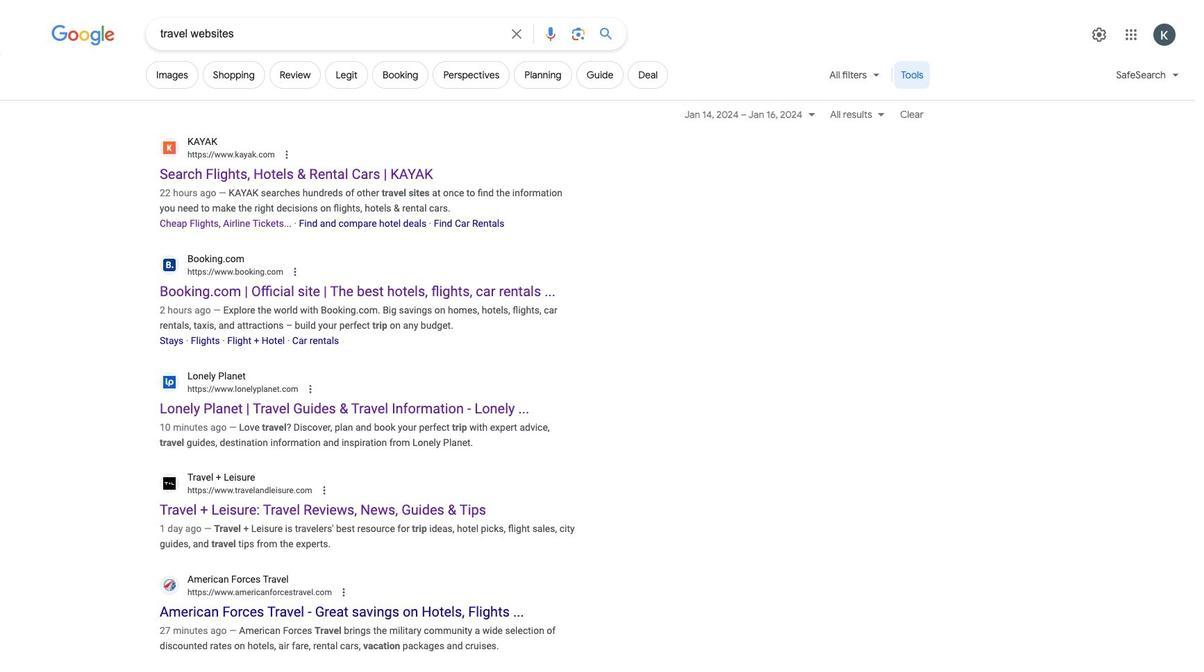 Task type: vqa. For each thing, say whether or not it's contained in the screenshot.
"Search" search box
yes



Task type: describe. For each thing, give the bounding box(es) containing it.
Search search field
[[160, 26, 500, 44]]

search by image image
[[570, 26, 587, 42]]



Task type: locate. For each thing, give the bounding box(es) containing it.
None search field
[[0, 17, 626, 50]]

None text field
[[188, 149, 275, 161], [188, 266, 283, 278], [188, 149, 275, 161], [188, 266, 283, 278]]

None text field
[[188, 383, 298, 396], [188, 485, 312, 498], [188, 587, 332, 599], [188, 383, 298, 396], [188, 485, 312, 498], [188, 587, 332, 599]]

search by voice image
[[542, 26, 559, 42]]

google image
[[51, 25, 115, 46]]



